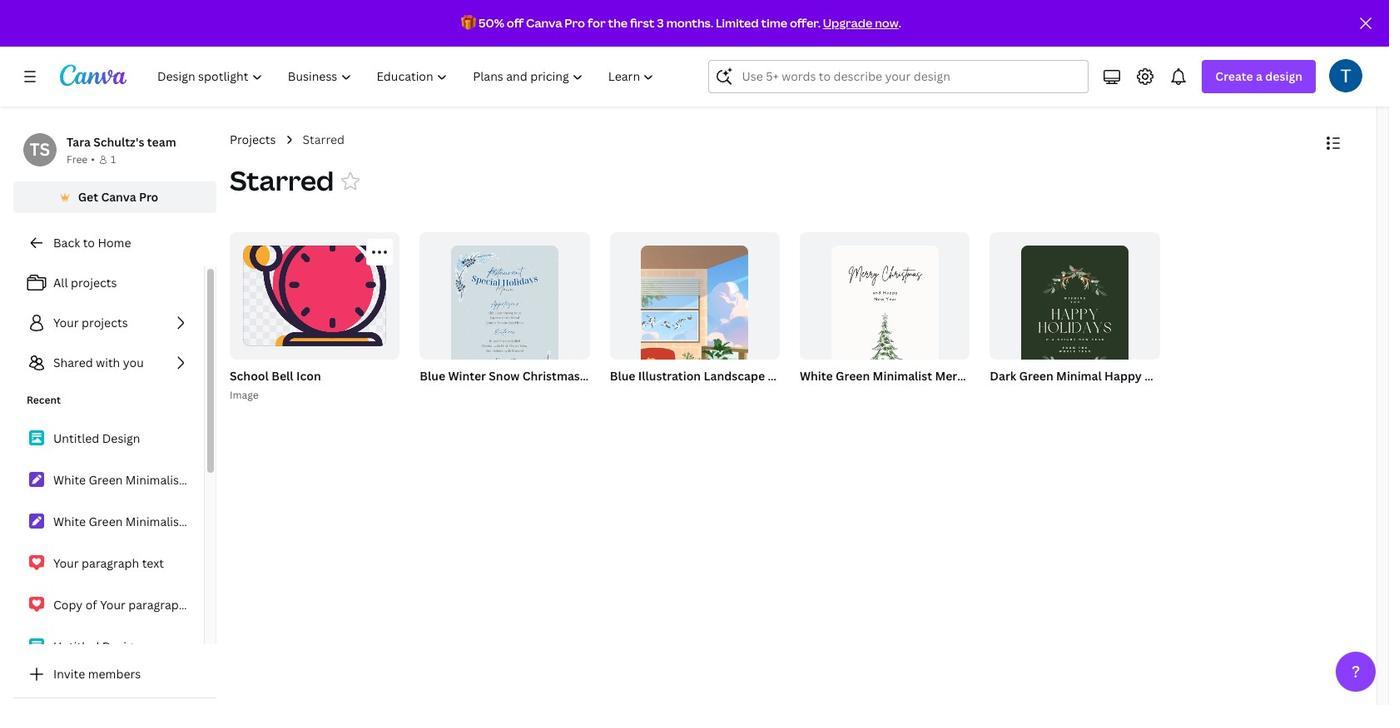 Task type: describe. For each thing, give the bounding box(es) containing it.
blue winter snow christmas menu
[[420, 368, 615, 384]]

free •
[[67, 152, 95, 167]]

winter
[[448, 368, 486, 384]]

shared with you
[[53, 355, 144, 370]]

1 untitled design link from the top
[[13, 421, 204, 456]]

tara schultz's team element
[[23, 133, 57, 167]]

1 untitled from the top
[[53, 430, 99, 446]]

0 vertical spatial pro
[[565, 15, 585, 31]]

a
[[1256, 68, 1263, 84]]

merry
[[935, 368, 969, 384]]

happy
[[1105, 368, 1142, 384]]

.
[[899, 15, 902, 31]]

1 vertical spatial text
[[189, 597, 211, 613]]

3
[[657, 15, 664, 31]]

all projects link
[[13, 266, 204, 300]]

landscape
[[704, 368, 765, 384]]

now
[[875, 15, 899, 31]]

home
[[98, 235, 131, 251]]

get
[[78, 189, 98, 205]]

1
[[111, 152, 116, 167]]

of
[[85, 597, 97, 613]]

0 horizontal spatial text
[[142, 555, 164, 571]]

2 untitled from the top
[[53, 639, 99, 654]]

tara schultz's team
[[67, 134, 176, 150]]

1 vertical spatial paragraph
[[128, 597, 186, 613]]

shared with you link
[[13, 346, 204, 380]]

minimalist
[[873, 368, 932, 384]]

to
[[83, 235, 95, 251]]

limited
[[716, 15, 759, 31]]

off
[[507, 15, 524, 31]]

50%
[[479, 15, 504, 31]]

upgrade now button
[[823, 15, 899, 31]]

green for dark
[[1019, 368, 1054, 384]]

invite
[[53, 666, 85, 682]]

projects
[[230, 132, 276, 147]]

tara
[[67, 134, 91, 150]]

all
[[53, 275, 68, 291]]

projects for all projects
[[71, 275, 117, 291]]

get canva pro
[[78, 189, 158, 205]]

back
[[53, 235, 80, 251]]

blue for blue winter snow christmas menu
[[420, 368, 446, 384]]

blue illustration landscape phone wallpaper button
[[607, 232, 865, 449]]

school bell icon image
[[230, 368, 321, 402]]

for
[[588, 15, 606, 31]]

tara schultz's team image
[[23, 133, 57, 167]]

portrait
[[1062, 368, 1106, 384]]

copy
[[53, 597, 83, 613]]

0 vertical spatial paragraph
[[82, 555, 139, 571]]

Search search field
[[742, 61, 1056, 92]]

your projects
[[53, 315, 128, 331]]

school
[[230, 368, 269, 384]]

your for your projects
[[53, 315, 79, 331]]

blue winter snow christmas menu button
[[417, 232, 615, 407]]

1 vertical spatial starred
[[230, 162, 334, 198]]

canva inside button
[[101, 189, 136, 205]]

projects for your projects
[[82, 315, 128, 331]]

1 card from the left
[[1032, 368, 1059, 384]]

white
[[800, 368, 833, 384]]

recent
[[27, 393, 61, 407]]

invite members
[[53, 666, 141, 682]]

copy of your paragraph text link
[[13, 588, 211, 623]]

you
[[123, 355, 144, 370]]

🎁 50% off canva pro for the first 3 months. limited time offer. upgrade now .
[[461, 15, 902, 31]]

green for white
[[836, 368, 870, 384]]

all projects
[[53, 275, 117, 291]]

white green minimalist merry christmas card portrait
[[800, 368, 1106, 384]]

dark green minimal happy holidays greeting card
[[990, 368, 1276, 384]]

0 vertical spatial starred
[[303, 132, 345, 147]]

time
[[761, 15, 788, 31]]

minimal
[[1057, 368, 1102, 384]]



Task type: locate. For each thing, give the bounding box(es) containing it.
2 untitled design link from the top
[[13, 629, 204, 664]]

create a design
[[1216, 68, 1303, 84]]

design
[[1266, 68, 1303, 84]]

your projects link
[[13, 306, 204, 340]]

blue left illustration on the bottom
[[610, 368, 636, 384]]

0 vertical spatial canva
[[526, 15, 562, 31]]

dark green minimal happy holidays greeting card button
[[987, 232, 1276, 405]]

0 vertical spatial untitled design link
[[13, 421, 204, 456]]

christmas right merry
[[972, 368, 1030, 384]]

1 vertical spatial untitled
[[53, 639, 99, 654]]

upgrade
[[823, 15, 873, 31]]

paragraph up "copy of your paragraph text" link
[[82, 555, 139, 571]]

green
[[836, 368, 870, 384], [1019, 368, 1054, 384]]

1 vertical spatial design
[[102, 639, 140, 654]]

0 vertical spatial text
[[142, 555, 164, 571]]

1 untitled design from the top
[[53, 430, 140, 446]]

blue inside 'button'
[[420, 368, 446, 384]]

2 green from the left
[[1019, 368, 1054, 384]]

untitled design down "recent"
[[53, 430, 140, 446]]

0 horizontal spatial pro
[[139, 189, 158, 205]]

1 vertical spatial list
[[13, 421, 211, 664]]

starred right projects
[[303, 132, 345, 147]]

phone
[[768, 368, 804, 384]]

tara schultz image
[[1330, 59, 1363, 92]]

0 vertical spatial your
[[53, 315, 79, 331]]

1 blue from the left
[[420, 368, 446, 384]]

free
[[67, 152, 88, 167]]

1 vertical spatial projects
[[82, 315, 128, 331]]

1 vertical spatial canva
[[101, 189, 136, 205]]

1 vertical spatial pro
[[139, 189, 158, 205]]

invite members button
[[13, 658, 216, 691]]

card right greeting at the bottom right
[[1249, 368, 1276, 384]]

offer.
[[790, 15, 821, 31]]

your paragraph text
[[53, 555, 164, 571]]

1 horizontal spatial canva
[[526, 15, 562, 31]]

1 green from the left
[[836, 368, 870, 384]]

back to home
[[53, 235, 131, 251]]

blue for blue illustration landscape phone wallpaper
[[610, 368, 636, 384]]

untitled up invite
[[53, 639, 99, 654]]

2 card from the left
[[1249, 368, 1276, 384]]

pro left 'for'
[[565, 15, 585, 31]]

blue
[[420, 368, 446, 384], [610, 368, 636, 384]]

christmas inside the white green minimalist merry christmas card portrait button
[[972, 368, 1030, 384]]

card left portrait
[[1032, 368, 1059, 384]]

untitled design up invite members on the bottom left of page
[[53, 639, 140, 654]]

paragraph down your paragraph text link
[[128, 597, 186, 613]]

paragraph
[[82, 555, 139, 571], [128, 597, 186, 613]]

your up copy
[[53, 555, 79, 571]]

illustration
[[638, 368, 701, 384]]

untitled design link up members
[[13, 629, 204, 664]]

2 vertical spatial your
[[100, 597, 126, 613]]

0 vertical spatial projects
[[71, 275, 117, 291]]

starred
[[303, 132, 345, 147], [230, 162, 334, 198]]

wallpaper
[[807, 368, 865, 384]]

untitled
[[53, 430, 99, 446], [53, 639, 99, 654]]

members
[[88, 666, 141, 682]]

0 horizontal spatial card
[[1032, 368, 1059, 384]]

design for 1st untitled design link from the top
[[102, 430, 140, 446]]

untitled design link
[[13, 421, 204, 456], [13, 629, 204, 664]]

1 vertical spatial untitled design
[[53, 639, 140, 654]]

green right white
[[836, 368, 870, 384]]

the
[[608, 15, 628, 31]]

projects link
[[230, 131, 276, 149]]

1 horizontal spatial green
[[1019, 368, 1054, 384]]

green right dark
[[1019, 368, 1054, 384]]

0 vertical spatial design
[[102, 430, 140, 446]]

dark
[[990, 368, 1017, 384]]

canva right get on the top
[[101, 189, 136, 205]]

list containing untitled design
[[13, 421, 211, 664]]

card
[[1032, 368, 1059, 384], [1249, 368, 1276, 384]]

your down all
[[53, 315, 79, 331]]

your paragraph text link
[[13, 546, 204, 581]]

blue left winter
[[420, 368, 446, 384]]

months.
[[667, 15, 714, 31]]

0 horizontal spatial christmas
[[523, 368, 580, 384]]

schultz's
[[93, 134, 144, 150]]

design for second untitled design link
[[102, 639, 140, 654]]

projects right all
[[71, 275, 117, 291]]

🎁
[[461, 15, 476, 31]]

untitled design link down "recent"
[[13, 421, 204, 456]]

blue inside button
[[610, 368, 636, 384]]

untitled design
[[53, 430, 140, 446], [53, 639, 140, 654]]

None search field
[[709, 60, 1089, 93]]

1 vertical spatial untitled design link
[[13, 629, 204, 664]]

projects down all projects link
[[82, 315, 128, 331]]

2 list from the top
[[13, 421, 211, 664]]

1 horizontal spatial card
[[1249, 368, 1276, 384]]

design down shared with you link
[[102, 430, 140, 446]]

list
[[13, 266, 204, 380], [13, 421, 211, 664]]

text
[[142, 555, 164, 571], [189, 597, 211, 613]]

2 blue from the left
[[610, 368, 636, 384]]

1 vertical spatial your
[[53, 555, 79, 571]]

1 horizontal spatial christmas
[[972, 368, 1030, 384]]

first
[[630, 15, 655, 31]]

0 horizontal spatial canva
[[101, 189, 136, 205]]

pro inside button
[[139, 189, 158, 205]]

with
[[96, 355, 120, 370]]

0 horizontal spatial green
[[836, 368, 870, 384]]

create a design button
[[1202, 60, 1316, 93]]

bell
[[272, 368, 294, 384]]

team
[[147, 134, 176, 150]]

starred down projects link
[[230, 162, 334, 198]]

canva right off
[[526, 15, 562, 31]]

snow
[[489, 368, 520, 384]]

untitled down "recent"
[[53, 430, 99, 446]]

1 horizontal spatial pro
[[565, 15, 585, 31]]

design up members
[[102, 639, 140, 654]]

your for your paragraph text
[[53, 555, 79, 571]]

canva
[[526, 15, 562, 31], [101, 189, 136, 205]]

white green minimalist merry christmas card portrait button
[[797, 232, 1106, 406]]

pro down team
[[139, 189, 158, 205]]

1 design from the top
[[102, 430, 140, 446]]

get canva pro button
[[13, 181, 216, 213]]

icon
[[296, 368, 321, 384]]

projects
[[71, 275, 117, 291], [82, 315, 128, 331]]

blue illustration landscape phone wallpaper
[[610, 368, 865, 384]]

0 vertical spatial untitled design
[[53, 430, 140, 446]]

your right "of"
[[100, 597, 126, 613]]

christmas
[[523, 368, 580, 384], [972, 368, 1030, 384]]

0 vertical spatial untitled
[[53, 430, 99, 446]]

2 untitled design from the top
[[53, 639, 140, 654]]

image
[[230, 388, 259, 402]]

menu
[[583, 368, 615, 384]]

2 christmas from the left
[[972, 368, 1030, 384]]

greeting
[[1197, 368, 1246, 384]]

2 design from the top
[[102, 639, 140, 654]]

pro
[[565, 15, 585, 31], [139, 189, 158, 205]]

holidays
[[1145, 368, 1195, 384]]

list containing all projects
[[13, 266, 204, 380]]

1 christmas from the left
[[523, 368, 580, 384]]

top level navigation element
[[147, 60, 669, 93]]

create
[[1216, 68, 1254, 84]]

design
[[102, 430, 140, 446], [102, 639, 140, 654]]

0 vertical spatial list
[[13, 266, 204, 380]]

your
[[53, 315, 79, 331], [53, 555, 79, 571], [100, 597, 126, 613]]

shared
[[53, 355, 93, 370]]

back to home link
[[13, 226, 216, 260]]

christmas inside blue winter snow christmas menu 'button'
[[523, 368, 580, 384]]

1 horizontal spatial blue
[[610, 368, 636, 384]]

1 horizontal spatial text
[[189, 597, 211, 613]]

copy of your paragraph text
[[53, 597, 211, 613]]

0 horizontal spatial blue
[[420, 368, 446, 384]]

christmas right snow
[[523, 368, 580, 384]]

1 list from the top
[[13, 266, 204, 380]]

•
[[91, 152, 95, 167]]



Task type: vqa. For each thing, say whether or not it's contained in the screenshot.
2nd CHRISTMAS from right
yes



